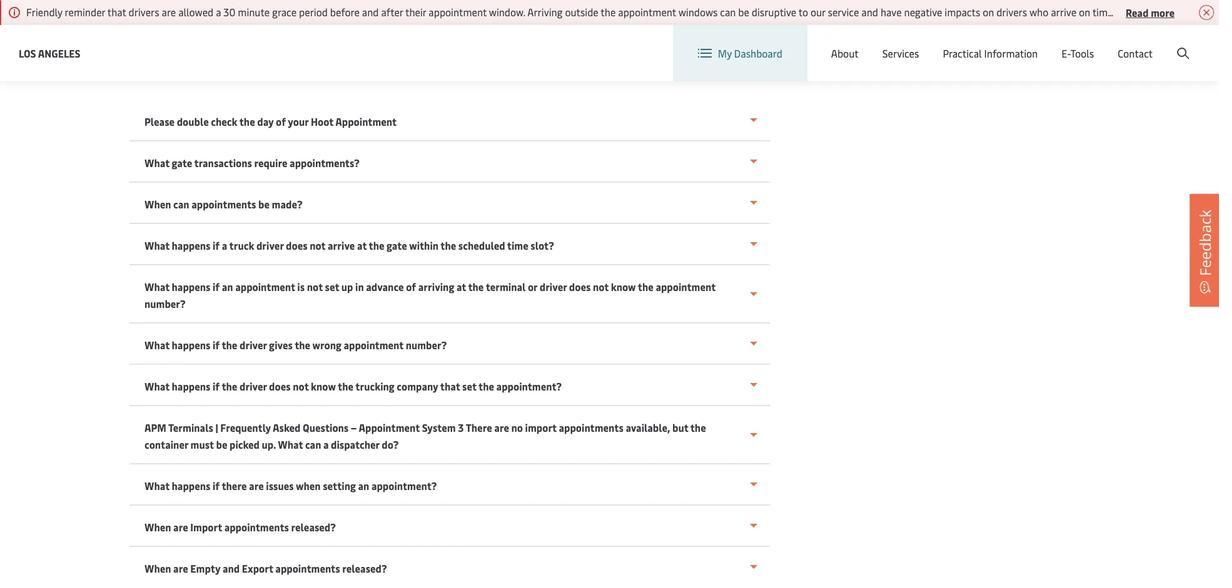 Task type: locate. For each thing, give the bounding box(es) containing it.
number? inside "what happens if the driver gives the wrong appointment number?" dropdown button
[[406, 338, 447, 352]]

your
[[288, 115, 308, 128]]

double
[[177, 115, 209, 128]]

0 horizontal spatial and
[[222, 561, 240, 575]]

appointment
[[335, 115, 397, 128], [359, 421, 420, 434]]

set up 3
[[462, 379, 476, 393]]

0 vertical spatial appointment?
[[496, 379, 562, 393]]

0 horizontal spatial released?
[[291, 520, 336, 534]]

appointments inside 'dropdown button'
[[191, 197, 256, 211]]

happens inside what happens if the driver does not know the trucking company that set the appointment? dropdown button
[[172, 379, 210, 393]]

tools
[[1071, 46, 1095, 60]]

appointment inside dropdown button
[[344, 338, 403, 352]]

not inside dropdown button
[[293, 379, 309, 393]]

1 horizontal spatial that
[[440, 379, 460, 393]]

what happens if an appointment is not set up in advance of arriving at the terminal or driver does not know the appointment number? button
[[129, 265, 770, 324]]

1 horizontal spatial appointment?
[[496, 379, 562, 393]]

disruptive
[[752, 5, 797, 19]]

gate left the within
[[387, 238, 407, 252]]

to
[[799, 5, 809, 19]]

be
[[739, 5, 750, 19], [258, 197, 269, 211], [216, 438, 227, 451]]

what happens if a truck driver does not arrive at the gate within the scheduled time slot? button
[[129, 224, 770, 265]]

0 horizontal spatial appointment?
[[371, 479, 437, 493]]

3 happens from the top
[[172, 338, 210, 352]]

gate inside dropdown button
[[387, 238, 407, 252]]

what inside what happens if there are issues when setting an appointment? dropdown button
[[144, 479, 169, 493]]

what for what gate transactions require appointments?
[[144, 156, 169, 170]]

dispatcher
[[331, 438, 379, 451]]

when can appointments be made? button
[[129, 183, 770, 224]]

0 horizontal spatial can
[[173, 197, 189, 211]]

happens
[[172, 238, 210, 252], [172, 280, 210, 294], [172, 338, 210, 352], [172, 379, 210, 393], [172, 479, 210, 493]]

0 vertical spatial when
[[144, 197, 171, 211]]

0 horizontal spatial of
[[276, 115, 286, 128]]

2 horizontal spatial a
[[323, 438, 329, 451]]

0 horizontal spatial arrive
[[328, 238, 355, 252]]

can inside apm terminals | frequently asked questions – appointment system 3 there are no import appointments available, but the container must be picked up. what can a dispatcher do?
[[305, 438, 321, 451]]

at up in
[[357, 238, 367, 252]]

the inside apm terminals | frequently asked questions – appointment system 3 there are no import appointments available, but the container must be picked up. what can a dispatcher do?
[[691, 421, 706, 434]]

number?
[[144, 297, 185, 310], [406, 338, 447, 352]]

1 horizontal spatial of
[[406, 280, 416, 294]]

2 drivers from the left
[[997, 5, 1028, 19]]

if inside dropdown button
[[212, 379, 219, 393]]

check
[[211, 115, 237, 128]]

time.
[[1093, 5, 1116, 19]]

that inside dropdown button
[[440, 379, 460, 393]]

what inside what happens if the driver does not know the trucking company that set the appointment? dropdown button
[[144, 379, 169, 393]]

set inside the what happens if an appointment is not set up in advance of arriving at the terminal or driver does not know the appointment number?
[[325, 280, 339, 294]]

2 vertical spatial does
[[269, 379, 290, 393]]

happens inside "what happens if the driver gives the wrong appointment number?" dropdown button
[[172, 338, 210, 352]]

but
[[673, 421, 688, 434]]

picked
[[229, 438, 259, 451]]

0 horizontal spatial be
[[216, 438, 227, 451]]

information
[[985, 46, 1039, 60]]

feedback
[[1195, 210, 1216, 276]]

drivers left 'allowed'
[[129, 5, 159, 19]]

happens for what happens if an appointment is not set up in advance of arriving at the terminal or driver does not know the appointment number?
[[172, 280, 210, 294]]

reminder
[[65, 5, 105, 19]]

arrive up up
[[328, 238, 355, 252]]

set left up
[[325, 280, 339, 294]]

1 vertical spatial of
[[406, 280, 416, 294]]

happens inside the what happens if an appointment is not set up in advance of arriving at the terminal or driver does not know the appointment number?
[[172, 280, 210, 294]]

there
[[466, 421, 492, 434]]

a
[[216, 5, 221, 19], [222, 238, 227, 252], [323, 438, 329, 451]]

export
[[242, 561, 273, 575]]

3 if from the top
[[212, 338, 219, 352]]

2 vertical spatial be
[[216, 438, 227, 451]]

1 vertical spatial at
[[457, 280, 466, 294]]

be inside 'dropdown button'
[[258, 197, 269, 211]]

0 vertical spatial gate
[[172, 156, 192, 170]]

2 happens from the top
[[172, 280, 210, 294]]

0 horizontal spatial at
[[357, 238, 367, 252]]

switch location button
[[848, 36, 938, 50]]

1 horizontal spatial arrive
[[1052, 5, 1077, 19]]

when inside 'dropdown button'
[[144, 197, 171, 211]]

1 vertical spatial when
[[144, 520, 171, 534]]

1 vertical spatial be
[[258, 197, 269, 211]]

an
[[222, 280, 233, 294], [358, 479, 369, 493]]

an inside dropdown button
[[358, 479, 369, 493]]

of right the day
[[276, 115, 286, 128]]

location
[[900, 36, 938, 50]]

advance
[[366, 280, 404, 294]]

can
[[721, 5, 736, 19], [173, 197, 189, 211], [305, 438, 321, 451]]

an right setting
[[358, 479, 369, 493]]

if inside the what happens if an appointment is not set up in advance of arriving at the terminal or driver does not know the appointment number?
[[212, 280, 219, 294]]

grace
[[272, 5, 297, 19]]

0 horizontal spatial gate
[[172, 156, 192, 170]]

what happens if an appointment is not set up in advance of arriving at the terminal or driver does not know the appointment number?
[[144, 280, 716, 310]]

gate left the 'transactions'
[[172, 156, 192, 170]]

does inside dropdown button
[[269, 379, 290, 393]]

wrong
[[312, 338, 341, 352]]

contact
[[1118, 46, 1154, 60]]

1 vertical spatial appointment
[[359, 421, 420, 434]]

0 horizontal spatial set
[[325, 280, 339, 294]]

0 vertical spatial an
[[222, 280, 233, 294]]

drivers left who
[[997, 5, 1028, 19]]

practical information button
[[943, 25, 1039, 81]]

gate inside the what gate transactions require appointments? dropdown button
[[172, 156, 192, 170]]

and left have at the top right
[[862, 5, 879, 19]]

arriving
[[528, 5, 563, 19]]

read
[[1126, 5, 1149, 19]]

a inside apm terminals | frequently asked questions – appointment system 3 there are no import appointments available, but the container must be picked up. what can a dispatcher do?
[[323, 438, 329, 451]]

at inside dropdown button
[[357, 238, 367, 252]]

appointments inside apm terminals | frequently asked questions – appointment system 3 there are no import appointments available, but the container must be picked up. what can a dispatcher do?
[[559, 421, 624, 434]]

0 horizontal spatial a
[[216, 5, 221, 19]]

0 horizontal spatial number?
[[144, 297, 185, 310]]

happens inside what happens if a truck driver does not arrive at the gate within the scheduled time slot? dropdown button
[[172, 238, 210, 252]]

4 happens from the top
[[172, 379, 210, 393]]

when can appointments be made?
[[144, 197, 302, 211]]

must
[[190, 438, 214, 451]]

at inside the what happens if an appointment is not set up in advance of arriving at the terminal or driver does not know the appointment number?
[[457, 280, 466, 294]]

driver right or
[[540, 280, 567, 294]]

1 horizontal spatial at
[[457, 280, 466, 294]]

3
[[458, 421, 464, 434]]

available,
[[626, 421, 670, 434]]

1 horizontal spatial number?
[[406, 338, 447, 352]]

driver up 'frequently'
[[239, 379, 267, 393]]

are left empty
[[173, 561, 188, 575]]

drivers
[[1118, 5, 1150, 19]]

appointments
[[191, 197, 256, 211], [559, 421, 624, 434], [224, 520, 289, 534], [275, 561, 340, 575]]

are left no
[[494, 421, 509, 434]]

what inside "what happens if the driver gives the wrong appointment number?" dropdown button
[[144, 338, 169, 352]]

appointment? down do?
[[371, 479, 437, 493]]

appointment up do?
[[359, 421, 420, 434]]

my
[[718, 46, 732, 60]]

that right read
[[1152, 5, 1171, 19]]

appointment? up import
[[496, 379, 562, 393]]

when are empty and export appointments released? button
[[129, 547, 770, 582]]

0 vertical spatial can
[[721, 5, 736, 19]]

there
[[222, 479, 247, 493]]

happens for what happens if the driver does not know the trucking company that set the appointment?
[[172, 379, 210, 393]]

0 vertical spatial at
[[357, 238, 367, 252]]

terminal
[[486, 280, 526, 294]]

1 horizontal spatial can
[[305, 438, 321, 451]]

what inside apm terminals | frequently asked questions – appointment system 3 there are no import appointments available, but the container must be picked up. what can a dispatcher do?
[[278, 438, 303, 451]]

driver left gives
[[239, 338, 267, 352]]

1 when from the top
[[144, 197, 171, 211]]

1 vertical spatial a
[[222, 238, 227, 252]]

read more
[[1126, 5, 1175, 19]]

are left import
[[173, 520, 188, 534]]

create
[[1128, 37, 1157, 50]]

1 horizontal spatial on
[[1080, 5, 1091, 19]]

be down | at the left bottom of page
[[216, 438, 227, 451]]

1 if from the top
[[212, 238, 219, 252]]

an inside the what happens if an appointment is not set up in advance of arriving at the terminal or driver does not know the appointment number?
[[222, 280, 233, 294]]

of
[[276, 115, 286, 128], [406, 280, 416, 294]]

outs
[[1201, 5, 1220, 19]]

1 horizontal spatial released?
[[342, 561, 387, 575]]

terminals
[[168, 421, 213, 434]]

contact button
[[1118, 25, 1154, 81]]

1 vertical spatial gate
[[387, 238, 407, 252]]

global
[[979, 37, 1007, 50]]

0 vertical spatial be
[[739, 5, 750, 19]]

2 horizontal spatial can
[[721, 5, 736, 19]]

1 horizontal spatial drivers
[[997, 5, 1028, 19]]

of inside dropdown button
[[276, 115, 286, 128]]

that right company
[[440, 379, 460, 393]]

1 horizontal spatial an
[[358, 479, 369, 493]]

0 horizontal spatial an
[[222, 280, 233, 294]]

does down gives
[[269, 379, 290, 393]]

1 horizontal spatial a
[[222, 238, 227, 252]]

who
[[1030, 5, 1049, 19]]

arrive left close alert image
[[1173, 5, 1199, 19]]

2 on from the left
[[1080, 5, 1091, 19]]

0 vertical spatial appointment
[[335, 115, 397, 128]]

on right impacts
[[983, 5, 995, 19]]

0 vertical spatial set
[[325, 280, 339, 294]]

3 when from the top
[[144, 561, 171, 575]]

appointments down the 'transactions'
[[191, 197, 256, 211]]

when for when can appointments be made?
[[144, 197, 171, 211]]

2 horizontal spatial be
[[739, 5, 750, 19]]

at right arriving
[[457, 280, 466, 294]]

0 horizontal spatial drivers
[[129, 5, 159, 19]]

menu
[[1010, 37, 1035, 50]]

0 vertical spatial does
[[286, 238, 307, 252]]

when for when are import appointments released?
[[144, 520, 171, 534]]

what
[[144, 156, 169, 170], [144, 238, 169, 252], [144, 280, 169, 294], [144, 338, 169, 352], [144, 379, 169, 393], [278, 438, 303, 451], [144, 479, 169, 493]]

at
[[357, 238, 367, 252], [457, 280, 466, 294]]

1 vertical spatial an
[[358, 479, 369, 493]]

slot?
[[531, 238, 554, 252]]

appointments right import
[[559, 421, 624, 434]]

drivers
[[129, 5, 159, 19], [997, 5, 1028, 19]]

gate
[[172, 156, 192, 170], [387, 238, 407, 252]]

negative
[[905, 5, 943, 19]]

container
[[144, 438, 188, 451]]

1 vertical spatial released?
[[342, 561, 387, 575]]

what inside what happens if a truck driver does not arrive at the gate within the scheduled time slot? dropdown button
[[144, 238, 169, 252]]

los angeles link
[[19, 45, 80, 61]]

1 happens from the top
[[172, 238, 210, 252]]

asked
[[273, 421, 300, 434]]

before
[[330, 5, 360, 19]]

0 horizontal spatial on
[[983, 5, 995, 19]]

arrive right who
[[1052, 5, 1077, 19]]

1 vertical spatial set
[[462, 379, 476, 393]]

2 vertical spatial a
[[323, 438, 329, 451]]

and right empty
[[222, 561, 240, 575]]

2 vertical spatial when
[[144, 561, 171, 575]]

2 when from the top
[[144, 520, 171, 534]]

global menu
[[979, 37, 1035, 50]]

1 horizontal spatial set
[[462, 379, 476, 393]]

dashboard
[[735, 46, 783, 60]]

1 horizontal spatial know
[[611, 280, 636, 294]]

does right or
[[569, 280, 591, 294]]

2 vertical spatial can
[[305, 438, 321, 451]]

and
[[362, 5, 379, 19], [862, 5, 879, 19], [222, 561, 240, 575]]

4 if from the top
[[212, 379, 219, 393]]

a left truck
[[222, 238, 227, 252]]

1 horizontal spatial be
[[258, 197, 269, 211]]

0 horizontal spatial know
[[311, 379, 336, 393]]

what for what happens if a truck driver does not arrive at the gate within the scheduled time slot?
[[144, 238, 169, 252]]

an down truck
[[222, 280, 233, 294]]

on left time.
[[1080, 5, 1091, 19]]

and left the after
[[362, 5, 379, 19]]

services button
[[883, 25, 920, 81]]

what inside the what happens if an appointment is not set up in advance of arriving at the terminal or driver does not know the appointment number?
[[144, 280, 169, 294]]

0 vertical spatial a
[[216, 5, 221, 19]]

import
[[190, 520, 222, 534]]

set
[[325, 280, 339, 294], [462, 379, 476, 393]]

appointment?
[[496, 379, 562, 393], [371, 479, 437, 493]]

if for is
[[212, 280, 219, 294]]

does
[[286, 238, 307, 252], [569, 280, 591, 294], [269, 379, 290, 393]]

5 happens from the top
[[172, 479, 210, 493]]

5 if from the top
[[212, 479, 219, 493]]

a down 'questions'
[[323, 438, 329, 451]]

be left made? at top
[[258, 197, 269, 211]]

what for what happens if there are issues when setting an appointment?
[[144, 479, 169, 493]]

1 horizontal spatial gate
[[387, 238, 407, 252]]

0 vertical spatial number?
[[144, 297, 185, 310]]

1 vertical spatial appointment?
[[371, 479, 437, 493]]

what inside the what gate transactions require appointments? dropdown button
[[144, 156, 169, 170]]

if for gives
[[212, 338, 219, 352]]

appointment? inside dropdown button
[[371, 479, 437, 493]]

appointment right hoot
[[335, 115, 397, 128]]

0 vertical spatial of
[[276, 115, 286, 128]]

after
[[381, 5, 403, 19]]

1 vertical spatial does
[[569, 280, 591, 294]]

1 vertical spatial know
[[311, 379, 336, 393]]

a left 30
[[216, 5, 221, 19]]

practical
[[943, 46, 982, 60]]

company
[[397, 379, 438, 393]]

set inside dropdown button
[[462, 379, 476, 393]]

does inside dropdown button
[[286, 238, 307, 252]]

0 horizontal spatial that
[[107, 5, 126, 19]]

1 vertical spatial number?
[[406, 338, 447, 352]]

my dashboard
[[718, 46, 783, 60]]

happens inside what happens if there are issues when setting an appointment? dropdown button
[[172, 479, 210, 493]]

when are import appointments released?
[[144, 520, 336, 534]]

1 vertical spatial can
[[173, 197, 189, 211]]

a inside what happens if a truck driver does not arrive at the gate within the scheduled time slot? dropdown button
[[222, 238, 227, 252]]

2 if from the top
[[212, 280, 219, 294]]

be left disruptive
[[739, 5, 750, 19]]

not inside dropdown button
[[310, 238, 325, 252]]

0 vertical spatial know
[[611, 280, 636, 294]]

released?
[[291, 520, 336, 534], [342, 561, 387, 575]]

our
[[811, 5, 826, 19]]

that right reminder
[[107, 5, 126, 19]]

of left arriving
[[406, 280, 416, 294]]

what for what happens if an appointment is not set up in advance of arriving at the terminal or driver does not know the appointment number?
[[144, 280, 169, 294]]

does up is
[[286, 238, 307, 252]]

that
[[107, 5, 126, 19], [1152, 5, 1171, 19], [440, 379, 460, 393]]



Task type: vqa. For each thing, say whether or not it's contained in the screenshot.
container sales option
no



Task type: describe. For each thing, give the bounding box(es) containing it.
what gate transactions require appointments? button
[[129, 141, 770, 183]]

0 vertical spatial released?
[[291, 520, 336, 534]]

time
[[507, 238, 528, 252]]

is
[[297, 280, 305, 294]]

what happens if there are issues when setting an appointment? button
[[129, 464, 770, 506]]

appointments right export at the bottom of the page
[[275, 561, 340, 575]]

friendly
[[26, 5, 62, 19]]

when are empty and export appointments released?
[[144, 561, 387, 575]]

questions
[[303, 421, 348, 434]]

if for driver
[[212, 238, 219, 252]]

import
[[525, 421, 557, 434]]

what happens if the driver does not know the trucking company that set the appointment?
[[144, 379, 562, 393]]

windows
[[679, 5, 718, 19]]

scheduled
[[458, 238, 505, 252]]

please double check the day of your hoot appointment
[[144, 115, 397, 128]]

be inside apm terminals | frequently asked questions – appointment system 3 there are no import appointments available, but the container must be picked up. what can a dispatcher do?
[[216, 438, 227, 451]]

happens for what happens if there are issues when setting an appointment?
[[172, 479, 210, 493]]

gives
[[269, 338, 293, 352]]

are inside apm terminals | frequently asked questions – appointment system 3 there are no import appointments available, but the container must be picked up. what can a dispatcher do?
[[494, 421, 509, 434]]

no
[[511, 421, 523, 434]]

when are import appointments released? button
[[129, 506, 770, 547]]

read more button
[[1126, 4, 1175, 20]]

does inside the what happens if an appointment is not set up in advance of arriving at the terminal or driver does not know the appointment number?
[[569, 280, 591, 294]]

global menu button
[[951, 25, 1048, 62]]

–
[[351, 421, 357, 434]]

what for what happens if the driver does not know the trucking company that set the appointment?
[[144, 379, 169, 393]]

and inside dropdown button
[[222, 561, 240, 575]]

more
[[1152, 5, 1175, 19]]

practical information
[[943, 46, 1039, 60]]

apm terminals | frequently asked questions – appointment system 3 there are no import appointments available, but the container must be picked up. what can a dispatcher do? button
[[129, 406, 770, 464]]

los angeles
[[19, 46, 80, 60]]

arrive inside what happens if a truck driver does not arrive at the gate within the scheduled time slot? dropdown button
[[328, 238, 355, 252]]

switch
[[868, 36, 897, 50]]

friendly reminder that drivers are allowed a 30 minute grace period before and after their appointment window. arriving outside the appointment windows can be disruptive to our service and have negative impacts on drivers who arrive on time. drivers that arrive outs
[[26, 5, 1220, 19]]

system
[[422, 421, 456, 434]]

apm terminals | frequently asked questions – appointment system 3 there are no import appointments available, but the container must be picked up. what can a dispatcher do?
[[144, 421, 706, 451]]

driver right truck
[[256, 238, 284, 252]]

2 horizontal spatial arrive
[[1173, 5, 1199, 19]]

service
[[828, 5, 860, 19]]

what happens if a truck driver does not arrive at the gate within the scheduled time slot?
[[144, 238, 554, 252]]

if for issues
[[212, 479, 219, 493]]

are right there
[[249, 479, 264, 493]]

hoot
[[311, 115, 333, 128]]

happens for what happens if the driver gives the wrong appointment number?
[[172, 338, 210, 352]]

what for what happens if the driver gives the wrong appointment number?
[[144, 338, 169, 352]]

account
[[1159, 37, 1196, 50]]

outside
[[565, 5, 599, 19]]

made?
[[272, 197, 302, 211]]

e-
[[1062, 46, 1071, 60]]

1 on from the left
[[983, 5, 995, 19]]

trucking
[[355, 379, 394, 393]]

driver inside dropdown button
[[239, 379, 267, 393]]

their
[[406, 5, 426, 19]]

appointment inside please double check the day of your hoot appointment dropdown button
[[335, 115, 397, 128]]

when
[[296, 479, 320, 493]]

1 horizontal spatial and
[[362, 5, 379, 19]]

2 horizontal spatial that
[[1152, 5, 1171, 19]]

within
[[409, 238, 438, 252]]

day
[[257, 115, 274, 128]]

angeles
[[38, 46, 80, 60]]

arriving
[[418, 280, 454, 294]]

1 drivers from the left
[[129, 5, 159, 19]]

number? inside the what happens if an appointment is not set up in advance of arriving at the terminal or driver does not know the appointment number?
[[144, 297, 185, 310]]

services
[[883, 46, 920, 60]]

2 horizontal spatial and
[[862, 5, 879, 19]]

my dashboard button
[[698, 25, 783, 81]]

happens for what happens if a truck driver does not arrive at the gate within the scheduled time slot?
[[172, 238, 210, 252]]

e-tools
[[1062, 46, 1095, 60]]

e-tools button
[[1062, 25, 1095, 81]]

period
[[299, 5, 328, 19]]

or
[[528, 280, 537, 294]]

up
[[341, 280, 353, 294]]

up.
[[262, 438, 276, 451]]

empty
[[190, 561, 220, 575]]

issues
[[266, 479, 294, 493]]

can inside 'dropdown button'
[[173, 197, 189, 211]]

what happens if there are issues when setting an appointment?
[[144, 479, 437, 493]]

if for does
[[212, 379, 219, 393]]

login
[[1095, 37, 1119, 50]]

setting
[[323, 479, 356, 493]]

what happens if the driver does not know the trucking company that set the appointment? button
[[129, 365, 770, 406]]

minute
[[238, 5, 270, 19]]

know inside dropdown button
[[311, 379, 336, 393]]

of inside the what happens if an appointment is not set up in advance of arriving at the terminal or driver does not know the appointment number?
[[406, 280, 416, 294]]

driver inside the what happens if an appointment is not set up in advance of arriving at the terminal or driver does not know the appointment number?
[[540, 280, 567, 294]]

appointment? inside dropdown button
[[496, 379, 562, 393]]

|
[[215, 421, 218, 434]]

know inside the what happens if an appointment is not set up in advance of arriving at the terminal or driver does not know the appointment number?
[[611, 280, 636, 294]]

apm
[[144, 421, 166, 434]]

appointments up export at the bottom of the page
[[224, 520, 289, 534]]

are left 'allowed'
[[162, 5, 176, 19]]

window.
[[489, 5, 526, 19]]

allowed
[[178, 5, 214, 19]]

require
[[254, 156, 287, 170]]

what gate transactions require appointments?
[[144, 156, 360, 170]]

feedback button
[[1190, 194, 1220, 307]]

have
[[881, 5, 902, 19]]

please
[[144, 115, 174, 128]]

appointment inside apm terminals | frequently asked questions – appointment system 3 there are no import appointments available, but the container must be picked up. what can a dispatcher do?
[[359, 421, 420, 434]]

los
[[19, 46, 36, 60]]

appointments?
[[290, 156, 360, 170]]

login / create account link
[[1072, 25, 1196, 62]]

close alert image
[[1200, 5, 1215, 20]]

about
[[832, 46, 859, 60]]

when for when are empty and export appointments released?
[[144, 561, 171, 575]]

impacts
[[945, 5, 981, 19]]



